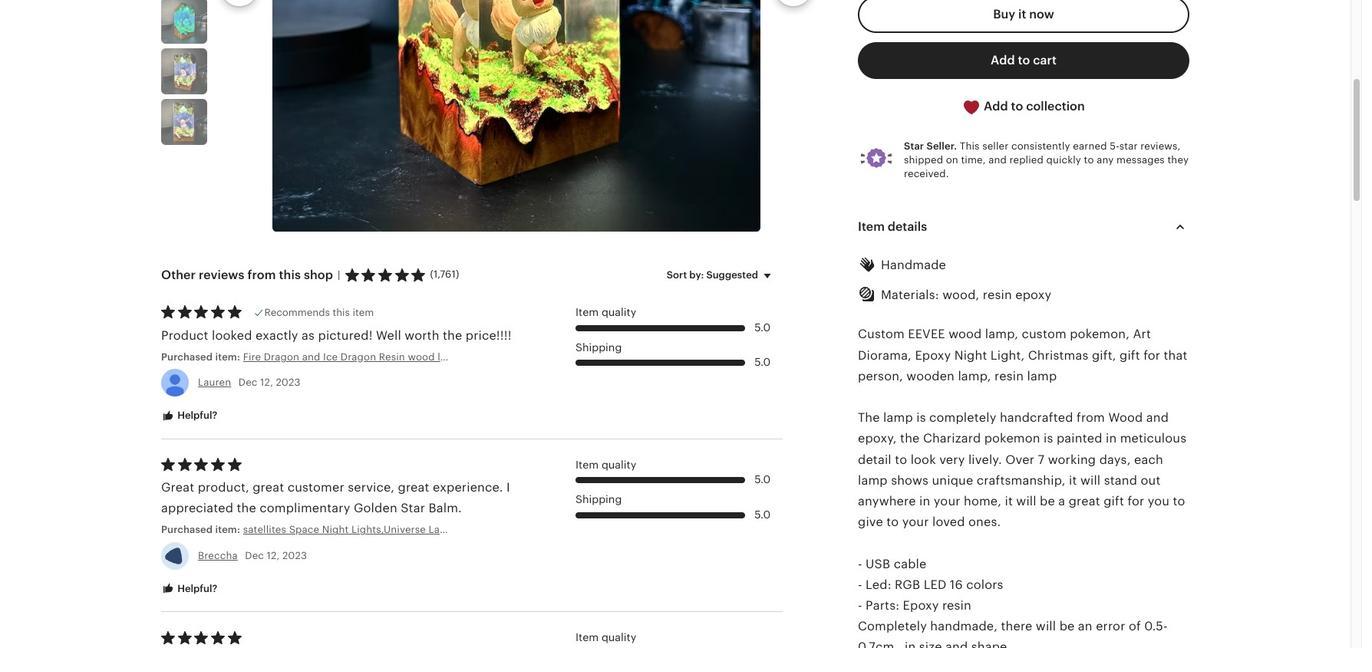 Task type: vqa. For each thing, say whether or not it's contained in the screenshot.
"shipping" within a d b y Etsy seller $ 259.99 FREE shipping
no



Task type: locate. For each thing, give the bounding box(es) containing it.
2 purchased from the top
[[161, 525, 213, 536]]

0 vertical spatial purchased
[[161, 351, 213, 363]]

2 vertical spatial -
[[858, 599, 862, 612]]

dec
[[239, 377, 257, 388], [245, 550, 264, 561]]

0 vertical spatial lamp,
[[985, 328, 1019, 341]]

0 vertical spatial is
[[917, 412, 926, 425]]

star
[[1120, 140, 1138, 152]]

1 vertical spatial add
[[984, 100, 1008, 113]]

item
[[858, 220, 885, 233], [576, 306, 599, 318], [576, 459, 599, 471], [576, 632, 599, 644]]

0 vertical spatial 12,
[[260, 377, 273, 388]]

in down shows
[[919, 495, 930, 508]]

- for - usb cable
[[858, 558, 862, 571]]

item quality
[[576, 306, 636, 318], [576, 459, 636, 471], [576, 632, 636, 644]]

1 vertical spatial in
[[919, 495, 930, 508]]

that
[[1164, 349, 1188, 362]]

your
[[934, 495, 961, 508], [902, 516, 929, 529]]

1 vertical spatial item:
[[215, 525, 240, 536]]

the right worth
[[443, 329, 462, 342]]

1 horizontal spatial from
[[1077, 412, 1105, 425]]

2 horizontal spatial the
[[900, 432, 920, 445]]

pokemon,
[[1070, 328, 1130, 341]]

resin down 16
[[942, 599, 972, 612]]

0 vertical spatial from
[[248, 269, 276, 282]]

0 vertical spatial dec
[[239, 377, 257, 388]]

sort
[[667, 269, 687, 281]]

1 vertical spatial is
[[1044, 432, 1053, 445]]

gift down art
[[1120, 349, 1140, 362]]

0 vertical spatial and
[[989, 154, 1007, 166]]

0 horizontal spatial in
[[905, 641, 916, 649]]

to inside this seller consistently earned 5-star reviews, shipped on time, and replied quickly to any messages they received.
[[1084, 154, 1094, 166]]

resin inside custom eevee wood lamp, custom pokemon, art diorama, epoxy night light, christmas gift, gift for that person, wooden lamp, resin lamp
[[995, 370, 1024, 383]]

lamp inside custom eevee wood lamp, custom pokemon, art diorama, epoxy night light, christmas gift, gift for that person, wooden lamp, resin lamp
[[1027, 370, 1057, 383]]

led
[[924, 578, 947, 592]]

customer
[[288, 481, 344, 494]]

to right you
[[1173, 495, 1185, 508]]

2 vertical spatial quality
[[602, 632, 636, 644]]

and
[[989, 154, 1007, 166], [1146, 412, 1169, 425], [946, 641, 968, 649]]

0 vertical spatial quality
[[602, 306, 636, 318]]

materials: wood, resin epoxy
[[881, 289, 1052, 302]]

12, for exactly
[[260, 377, 273, 388]]

2 horizontal spatial in
[[1106, 432, 1117, 445]]

purchased item: down appreciated at the left of page
[[161, 525, 243, 536]]

christmas
[[1028, 349, 1089, 362]]

1 item quality from the top
[[576, 306, 636, 318]]

over
[[1006, 453, 1035, 466]]

1 vertical spatial your
[[902, 516, 929, 529]]

be left an
[[1060, 620, 1075, 633]]

star left balm.
[[401, 502, 425, 515]]

2 purchased item: from the top
[[161, 525, 243, 536]]

0 horizontal spatial and
[[946, 641, 968, 649]]

gift down stand
[[1104, 495, 1124, 508]]

item quality for product looked exactly as pictured! well worth the price!!!!
[[576, 306, 636, 318]]

2 horizontal spatial great
[[1069, 495, 1100, 508]]

2 vertical spatial item quality
[[576, 632, 636, 644]]

0 vertical spatial be
[[1040, 495, 1055, 508]]

0 vertical spatial gift
[[1120, 349, 1140, 362]]

for
[[1144, 349, 1161, 362], [1128, 495, 1145, 508]]

it inside button
[[1019, 7, 1026, 21]]

the
[[443, 329, 462, 342], [900, 432, 920, 445], [237, 502, 256, 515]]

2 helpful? from the top
[[175, 583, 217, 595]]

to left look
[[895, 453, 907, 466]]

resin left epoxy
[[983, 289, 1012, 302]]

3 5.0 from the top
[[755, 474, 771, 486]]

the inside great product, great customer service, great experience. i appreciated the complimentary golden star balm.
[[237, 502, 256, 515]]

2 shipping from the top
[[576, 494, 622, 506]]

0 horizontal spatial be
[[1040, 495, 1055, 508]]

1 helpful? button from the top
[[150, 402, 229, 430]]

1 vertical spatial helpful?
[[175, 583, 217, 595]]

add for add to collection
[[984, 100, 1008, 113]]

0 vertical spatial add
[[991, 54, 1015, 67]]

1 horizontal spatial star
[[904, 140, 924, 152]]

for left you
[[1128, 495, 1145, 508]]

star seller.
[[904, 140, 957, 152]]

sort by: suggested button
[[655, 259, 788, 292]]

helpful? down breccha
[[175, 583, 217, 595]]

0 vertical spatial resin
[[983, 289, 1012, 302]]

purchased
[[161, 351, 213, 363], [161, 525, 213, 536]]

colors
[[966, 578, 1004, 592]]

1 vertical spatial resin
[[995, 370, 1024, 383]]

2 vertical spatial and
[[946, 641, 968, 649]]

now
[[1029, 7, 1054, 21]]

detail
[[858, 453, 892, 466]]

1 vertical spatial shipping
[[576, 494, 622, 506]]

messages
[[1117, 154, 1165, 166]]

2 item: from the top
[[215, 525, 240, 536]]

0 horizontal spatial the
[[237, 502, 256, 515]]

dec right breccha link
[[245, 550, 264, 561]]

gift inside "the lamp is completely handcrafted from wood and epoxy, the charizard pokemon is painted in meticulous detail to look very lively. over 7 working days, each lamp shows unique craftsmanship, it will stand out anywhere in your home, it will be a great gift for you to give to your loved ones."
[[1104, 495, 1124, 508]]

great up balm.
[[398, 481, 430, 494]]

5-
[[1110, 140, 1120, 152]]

2023 down complimentary
[[282, 550, 307, 561]]

it down working
[[1069, 474, 1077, 487]]

lamp, down night in the right bottom of the page
[[958, 370, 991, 383]]

this
[[960, 140, 980, 152]]

12, down "exactly"
[[260, 377, 273, 388]]

diorama,
[[858, 349, 912, 362]]

1 vertical spatial be
[[1060, 620, 1075, 633]]

1 vertical spatial -
[[858, 578, 862, 592]]

be left a at the bottom right of page
[[1040, 495, 1055, 508]]

in right .
[[905, 641, 916, 649]]

it right buy
[[1019, 7, 1026, 21]]

lamp down 'christmas'
[[1027, 370, 1057, 383]]

2 vertical spatial in
[[905, 641, 916, 649]]

from up painted
[[1077, 412, 1105, 425]]

1 horizontal spatial the
[[443, 329, 462, 342]]

experience.
[[433, 481, 503, 494]]

purchased item: for product
[[161, 351, 243, 363]]

stand
[[1104, 474, 1138, 487]]

lamp
[[1027, 370, 1057, 383], [883, 412, 913, 425], [858, 474, 888, 487]]

0 horizontal spatial star
[[401, 502, 425, 515]]

purchased item: for great
[[161, 525, 243, 536]]

and up 'meticulous'
[[1146, 412, 1169, 425]]

shipped
[[904, 154, 943, 166]]

helpful? down lauren at the bottom of the page
[[175, 410, 217, 421]]

purchased down product
[[161, 351, 213, 363]]

2 item quality from the top
[[576, 459, 636, 471]]

1 item: from the top
[[215, 351, 240, 363]]

quality
[[602, 306, 636, 318], [602, 459, 636, 471], [602, 632, 636, 644]]

2 vertical spatial will
[[1036, 620, 1056, 633]]

epoxy down - led: rgb led 16 colors
[[903, 599, 939, 612]]

in
[[1106, 432, 1117, 445], [919, 495, 930, 508], [905, 641, 916, 649]]

from
[[248, 269, 276, 282], [1077, 412, 1105, 425]]

1 vertical spatial for
[[1128, 495, 1145, 508]]

1 vertical spatial it
[[1069, 474, 1077, 487]]

5.0
[[755, 321, 771, 334], [755, 356, 771, 369], [755, 474, 771, 486], [755, 509, 771, 521]]

1 vertical spatial epoxy
[[903, 599, 939, 612]]

2 helpful? button from the top
[[150, 575, 229, 603]]

dec right lauren at the bottom of the page
[[239, 377, 257, 388]]

helpful? for product looked exactly as pictured! well worth the price!!!!
[[175, 410, 217, 421]]

0 vertical spatial it
[[1019, 7, 1026, 21]]

from right reviews
[[248, 269, 276, 282]]

the down product,
[[237, 502, 256, 515]]

0 vertical spatial epoxy
[[915, 349, 951, 362]]

2023 down "exactly"
[[276, 377, 301, 388]]

dec for looked
[[239, 377, 257, 388]]

0 vertical spatial 2023
[[276, 377, 301, 388]]

1 - from the top
[[858, 558, 862, 571]]

this left shop
[[279, 269, 301, 282]]

add to cart button
[[858, 42, 1190, 79]]

1 quality from the top
[[602, 306, 636, 318]]

add up seller
[[984, 100, 1008, 113]]

resin down light, on the bottom right of page
[[995, 370, 1024, 383]]

1 vertical spatial and
[[1146, 412, 1169, 425]]

quickly
[[1046, 154, 1081, 166]]

- left led:
[[858, 578, 862, 592]]

out
[[1141, 474, 1161, 487]]

1 purchased item: from the top
[[161, 351, 243, 363]]

1 vertical spatial dec
[[245, 550, 264, 561]]

any
[[1097, 154, 1114, 166]]

2 horizontal spatial and
[[1146, 412, 1169, 425]]

1 vertical spatial star
[[401, 502, 425, 515]]

the inside "the lamp is completely handcrafted from wood and epoxy, the charizard pokemon is painted in meticulous detail to look very lively. over 7 working days, each lamp shows unique craftsmanship, it will stand out anywhere in your home, it will be a great gift for you to give to your loved ones."
[[900, 432, 920, 445]]

rgb
[[895, 578, 920, 592]]

1 shipping from the top
[[576, 341, 622, 353]]

balm.
[[429, 502, 462, 515]]

quality for great product, great customer service, great experience. i appreciated the complimentary golden star balm.
[[602, 459, 636, 471]]

.
[[898, 641, 901, 649]]

- for - parts: epoxy resin
[[858, 599, 862, 612]]

this
[[279, 269, 301, 282], [333, 307, 350, 318]]

1 horizontal spatial your
[[934, 495, 961, 508]]

seller.
[[927, 140, 957, 152]]

looked
[[212, 329, 252, 342]]

buy it now
[[993, 7, 1054, 21]]

1 vertical spatial helpful? button
[[150, 575, 229, 603]]

0 horizontal spatial is
[[917, 412, 926, 425]]

purchased item: down product
[[161, 351, 243, 363]]

your left the loved
[[902, 516, 929, 529]]

great
[[253, 481, 284, 494], [398, 481, 430, 494], [1069, 495, 1100, 508]]

1 horizontal spatial be
[[1060, 620, 1075, 633]]

this seller consistently earned 5-star reviews, shipped on time, and replied quickly to any messages they received.
[[904, 140, 1189, 180]]

0 vertical spatial your
[[934, 495, 961, 508]]

star inside great product, great customer service, great experience. i appreciated the complimentary golden star balm.
[[401, 502, 425, 515]]

consistently
[[1012, 140, 1070, 152]]

item: down looked
[[215, 351, 240, 363]]

0 horizontal spatial it
[[1005, 495, 1013, 508]]

0 vertical spatial shipping
[[576, 341, 622, 353]]

2 5.0 from the top
[[755, 356, 771, 369]]

the for great product, great customer service, great experience. i appreciated the complimentary golden star balm.
[[237, 502, 256, 515]]

gift
[[1120, 349, 1140, 362], [1104, 495, 1124, 508]]

lamp, up light, on the bottom right of page
[[985, 328, 1019, 341]]

buy it now button
[[858, 0, 1190, 33]]

1 vertical spatial purchased item:
[[161, 525, 243, 536]]

lamp,
[[985, 328, 1019, 341], [958, 370, 991, 383]]

2 - from the top
[[858, 578, 862, 592]]

great up complimentary
[[253, 481, 284, 494]]

it down 'craftsmanship,'
[[1005, 495, 1013, 508]]

in up days,
[[1106, 432, 1117, 445]]

0 vertical spatial -
[[858, 558, 862, 571]]

purchased down appreciated at the left of page
[[161, 525, 213, 536]]

0 vertical spatial in
[[1106, 432, 1117, 445]]

shape
[[971, 641, 1007, 649]]

1 horizontal spatial in
[[919, 495, 930, 508]]

1 vertical spatial gift
[[1104, 495, 1124, 508]]

2 vertical spatial the
[[237, 502, 256, 515]]

helpful? for great product, great customer service, great experience. i appreciated the complimentary golden star balm.
[[175, 583, 217, 595]]

1 vertical spatial quality
[[602, 459, 636, 471]]

1 horizontal spatial it
[[1019, 7, 1026, 21]]

be inside the completely handmade, there will be an error of 0.5- 0.7cm . in size and shape
[[1060, 620, 1075, 633]]

shows
[[891, 474, 929, 487]]

of
[[1129, 620, 1141, 633]]

1 helpful? from the top
[[175, 410, 217, 421]]

1 vertical spatial lamp
[[883, 412, 913, 425]]

epoxy inside custom eevee wood lamp, custom pokemon, art diorama, epoxy night light, christmas gift, gift for that person, wooden lamp, resin lamp
[[915, 349, 951, 362]]

great right a at the bottom right of page
[[1069, 495, 1100, 508]]

this left item
[[333, 307, 350, 318]]

1 vertical spatial the
[[900, 432, 920, 445]]

0 horizontal spatial this
[[279, 269, 301, 282]]

helpful? button down breccha
[[150, 575, 229, 603]]

item quality for great product, great customer service, great experience. i appreciated the complimentary golden star balm.
[[576, 459, 636, 471]]

1 horizontal spatial is
[[1044, 432, 1053, 445]]

purchased for product looked exactly as pictured! well worth the price!!!!
[[161, 351, 213, 363]]

1 vertical spatial item quality
[[576, 459, 636, 471]]

2 quality from the top
[[602, 459, 636, 471]]

for down art
[[1144, 349, 1161, 362]]

will down working
[[1081, 474, 1101, 487]]

0 horizontal spatial your
[[902, 516, 929, 529]]

2 vertical spatial it
[[1005, 495, 1013, 508]]

2 horizontal spatial it
[[1069, 474, 1077, 487]]

for inside "the lamp is completely handcrafted from wood and epoxy, the charizard pokemon is painted in meticulous detail to look very lively. over 7 working days, each lamp shows unique craftsmanship, it will stand out anywhere in your home, it will be a great gift for you to give to your loved ones."
[[1128, 495, 1145, 508]]

star up shipped
[[904, 140, 924, 152]]

shop
[[304, 269, 333, 282]]

0 horizontal spatial from
[[248, 269, 276, 282]]

handmade
[[881, 259, 946, 272]]

anywhere
[[858, 495, 916, 508]]

add left cart
[[991, 54, 1015, 67]]

-
[[858, 558, 862, 571], [858, 578, 862, 592], [858, 599, 862, 612]]

led:
[[866, 578, 892, 592]]

7
[[1038, 453, 1045, 466]]

0 vertical spatial item:
[[215, 351, 240, 363]]

is up charizard on the right bottom of page
[[917, 412, 926, 425]]

in inside the completely handmade, there will be an error of 0.5- 0.7cm . in size and shape
[[905, 641, 916, 649]]

2023 for great
[[282, 550, 307, 561]]

wood
[[949, 328, 982, 341]]

reviews
[[199, 269, 245, 282]]

and down handmade,
[[946, 641, 968, 649]]

lamp down detail
[[858, 474, 888, 487]]

- for - led: rgb led 16 colors
[[858, 578, 862, 592]]

each
[[1134, 453, 1163, 466]]

purchased for great product, great customer service, great experience. i appreciated the complimentary golden star balm.
[[161, 525, 213, 536]]

add to collection button
[[858, 88, 1190, 126]]

epoxy up wooden
[[915, 349, 951, 362]]

breccha dec 12, 2023
[[198, 550, 307, 561]]

resin
[[983, 289, 1012, 302], [995, 370, 1024, 383], [942, 599, 972, 612]]

appreciated
[[161, 502, 233, 515]]

add
[[991, 54, 1015, 67], [984, 100, 1008, 113]]

will down 'craftsmanship,'
[[1016, 495, 1037, 508]]

is up 7
[[1044, 432, 1053, 445]]

1 vertical spatial 2023
[[282, 550, 307, 561]]

helpful? button down lauren at the bottom of the page
[[150, 402, 229, 430]]

1 vertical spatial 12,
[[267, 550, 280, 561]]

0 vertical spatial lamp
[[1027, 370, 1057, 383]]

1 vertical spatial from
[[1077, 412, 1105, 425]]

night
[[955, 349, 987, 362]]

0 vertical spatial the
[[443, 329, 462, 342]]

error
[[1096, 620, 1126, 633]]

1 purchased from the top
[[161, 351, 213, 363]]

to down the earned
[[1084, 154, 1094, 166]]

1 5.0 from the top
[[755, 321, 771, 334]]

2 vertical spatial lamp
[[858, 474, 888, 487]]

2023 for exactly
[[276, 377, 301, 388]]

cable
[[894, 558, 927, 571]]

12, right breccha link
[[267, 550, 280, 561]]

0 vertical spatial helpful? button
[[150, 402, 229, 430]]

0 vertical spatial helpful?
[[175, 410, 217, 421]]

0 vertical spatial item quality
[[576, 306, 636, 318]]

1 vertical spatial lamp,
[[958, 370, 991, 383]]

3 - from the top
[[858, 599, 862, 612]]

12,
[[260, 377, 273, 388], [267, 550, 280, 561]]

item: up breccha
[[215, 525, 240, 536]]

the up look
[[900, 432, 920, 445]]

purchased item:
[[161, 351, 243, 363], [161, 525, 243, 536]]

0 vertical spatial for
[[1144, 349, 1161, 362]]

lamp right the
[[883, 412, 913, 425]]

1 horizontal spatial and
[[989, 154, 1007, 166]]

- left usb
[[858, 558, 862, 571]]

1 horizontal spatial this
[[333, 307, 350, 318]]

1 vertical spatial purchased
[[161, 525, 213, 536]]

will right there
[[1036, 620, 1056, 633]]

0 vertical spatial purchased item:
[[161, 351, 243, 363]]

and down seller
[[989, 154, 1007, 166]]

- left the 'parts:'
[[858, 599, 862, 612]]

wood
[[1109, 412, 1143, 425]]

helpful? button
[[150, 402, 229, 430], [150, 575, 229, 603]]

your up the loved
[[934, 495, 961, 508]]



Task type: describe. For each thing, give the bounding box(es) containing it.
0 horizontal spatial great
[[253, 481, 284, 494]]

they
[[1168, 154, 1189, 166]]

3 item quality from the top
[[576, 632, 636, 644]]

epoxy,
[[858, 432, 897, 445]]

custom eevee wood lamp, custom pokemon, art diorama, epoxy night light, christmas gift, gift for that person, wooden lamp, resin lamp
[[858, 328, 1188, 383]]

product,
[[198, 481, 249, 494]]

received.
[[904, 168, 949, 180]]

helpful? button for product looked exactly as pictured! well worth the price!!!!
[[150, 402, 229, 430]]

very
[[940, 453, 965, 466]]

3 quality from the top
[[602, 632, 636, 644]]

completely
[[858, 620, 927, 633]]

service,
[[348, 481, 395, 494]]

quality for product looked exactly as pictured! well worth the price!!!!
[[602, 306, 636, 318]]

buy
[[993, 7, 1016, 21]]

handcrafted
[[1000, 412, 1073, 425]]

dec for product,
[[245, 550, 264, 561]]

there
[[1001, 620, 1033, 633]]

custom eevee wood lamp custom pokemon art diorama epoxy image 5 image
[[161, 0, 207, 44]]

and inside "the lamp is completely handcrafted from wood and epoxy, the charizard pokemon is painted in meticulous detail to look very lively. over 7 working days, each lamp shows unique craftsmanship, it will stand out anywhere in your home, it will be a great gift for you to give to your loved ones."
[[1146, 412, 1169, 425]]

other
[[161, 269, 196, 282]]

0 vertical spatial this
[[279, 269, 301, 282]]

price!!!!
[[466, 329, 512, 342]]

for inside custom eevee wood lamp, custom pokemon, art diorama, epoxy night light, christmas gift, gift for that person, wooden lamp, resin lamp
[[1144, 349, 1161, 362]]

gift inside custom eevee wood lamp, custom pokemon, art diorama, epoxy night light, christmas gift, gift for that person, wooden lamp, resin lamp
[[1120, 349, 1140, 362]]

unique
[[932, 474, 973, 487]]

recommends this item
[[264, 307, 374, 318]]

wood,
[[943, 289, 980, 302]]

great inside "the lamp is completely handcrafted from wood and epoxy, the charizard pokemon is painted in meticulous detail to look very lively. over 7 working days, each lamp shows unique craftsmanship, it will stand out anywhere in your home, it will be a great gift for you to give to your loved ones."
[[1069, 495, 1100, 508]]

earned
[[1073, 140, 1107, 152]]

collection
[[1026, 100, 1085, 113]]

cart
[[1033, 54, 1057, 67]]

exactly
[[256, 329, 298, 342]]

be inside "the lamp is completely handcrafted from wood and epoxy, the charizard pokemon is painted in meticulous detail to look very lively. over 7 working days, each lamp shows unique craftsmanship, it will stand out anywhere in your home, it will be a great gift for you to give to your loved ones."
[[1040, 495, 1055, 508]]

2 vertical spatial resin
[[942, 599, 972, 612]]

meticulous
[[1120, 432, 1187, 445]]

|
[[338, 269, 340, 281]]

worth
[[405, 329, 439, 342]]

working
[[1048, 453, 1096, 466]]

add to cart
[[991, 54, 1057, 67]]

item details
[[858, 220, 927, 233]]

reviews,
[[1141, 140, 1181, 152]]

by:
[[689, 269, 704, 281]]

epoxy
[[1016, 289, 1052, 302]]

light,
[[991, 349, 1025, 362]]

i
[[507, 481, 510, 494]]

add for add to cart
[[991, 54, 1015, 67]]

- parts: epoxy resin
[[858, 599, 972, 612]]

item: for looked
[[215, 351, 240, 363]]

1 vertical spatial will
[[1016, 495, 1037, 508]]

wooden
[[907, 370, 955, 383]]

and inside the completely handmade, there will be an error of 0.5- 0.7cm . in size and shape
[[946, 641, 968, 649]]

4 5.0 from the top
[[755, 509, 771, 521]]

from inside "the lamp is completely handcrafted from wood and epoxy, the charizard pokemon is painted in meticulous detail to look very lively. over 7 working days, each lamp shows unique craftsmanship, it will stand out anywhere in your home, it will be a great gift for you to give to your loved ones."
[[1077, 412, 1105, 425]]

12, for great
[[267, 550, 280, 561]]

details
[[888, 220, 927, 233]]

and inside this seller consistently earned 5-star reviews, shipped on time, and replied quickly to any messages they received.
[[989, 154, 1007, 166]]

gift,
[[1092, 349, 1116, 362]]

suggested
[[706, 269, 758, 281]]

ones.
[[969, 516, 1001, 529]]

give
[[858, 516, 883, 529]]

on
[[946, 154, 958, 166]]

usb
[[866, 558, 890, 571]]

craftsmanship,
[[977, 474, 1066, 487]]

shipping for product looked exactly as pictured! well worth the price!!!!
[[576, 341, 622, 353]]

the
[[858, 412, 880, 425]]

item inside dropdown button
[[858, 220, 885, 233]]

eevee
[[908, 328, 945, 341]]

product
[[161, 329, 208, 342]]

0 vertical spatial will
[[1081, 474, 1101, 487]]

breccha link
[[198, 550, 238, 561]]

seller
[[982, 140, 1009, 152]]

lively.
[[968, 453, 1002, 466]]

to down anywhere
[[887, 516, 899, 529]]

to left collection
[[1011, 100, 1023, 113]]

add to collection
[[981, 100, 1085, 113]]

1 vertical spatial this
[[333, 307, 350, 318]]

item: for product,
[[215, 525, 240, 536]]

lauren link
[[198, 377, 231, 388]]

item
[[353, 307, 374, 318]]

complimentary
[[260, 502, 350, 515]]

lauren dec 12, 2023
[[198, 377, 301, 388]]

custom eevee wood lamp custom pokemon art diorama epoxy image 7 image
[[161, 99, 207, 145]]

the lamp is completely handcrafted from wood and epoxy, the charizard pokemon is painted in meticulous detail to look very lively. over 7 working days, each lamp shows unique craftsmanship, it will stand out anywhere in your home, it will be a great gift for you to give to your loved ones.
[[858, 412, 1187, 529]]

will inside the completely handmade, there will be an error of 0.5- 0.7cm . in size and shape
[[1036, 620, 1056, 633]]

- usb cable
[[858, 558, 927, 571]]

well
[[376, 329, 401, 342]]

completely handmade, there will be an error of 0.5- 0.7cm . in size and shape
[[858, 620, 1168, 649]]

0 vertical spatial star
[[904, 140, 924, 152]]

shipping for great product, great customer service, great experience. i appreciated the complimentary golden star balm.
[[576, 494, 622, 506]]

0.7cm
[[858, 641, 894, 649]]

1 horizontal spatial great
[[398, 481, 430, 494]]

to left cart
[[1018, 54, 1030, 67]]

an
[[1078, 620, 1093, 633]]

pokemon
[[984, 432, 1040, 445]]

materials:
[[881, 289, 939, 302]]

custom eevee wood lamp custom pokemon art diorama epoxy image 6 image
[[161, 48, 207, 94]]

custom
[[858, 328, 905, 341]]

the for the lamp is completely handcrafted from wood and epoxy, the charizard pokemon is painted in meticulous detail to look very lively. over 7 working days, each lamp shows unique craftsmanship, it will stand out anywhere in your home, it will be a great gift for you to give to your loved ones.
[[900, 432, 920, 445]]

home,
[[964, 495, 1002, 508]]

handmade,
[[930, 620, 998, 633]]

great
[[161, 481, 194, 494]]

sort by: suggested
[[667, 269, 758, 281]]

time,
[[961, 154, 986, 166]]

(1,761)
[[430, 269, 459, 280]]

helpful? button for great product, great customer service, great experience. i appreciated the complimentary golden star balm.
[[150, 575, 229, 603]]

recommends
[[264, 307, 330, 318]]

product looked exactly as pictured! well worth the price!!!!
[[161, 329, 512, 342]]



